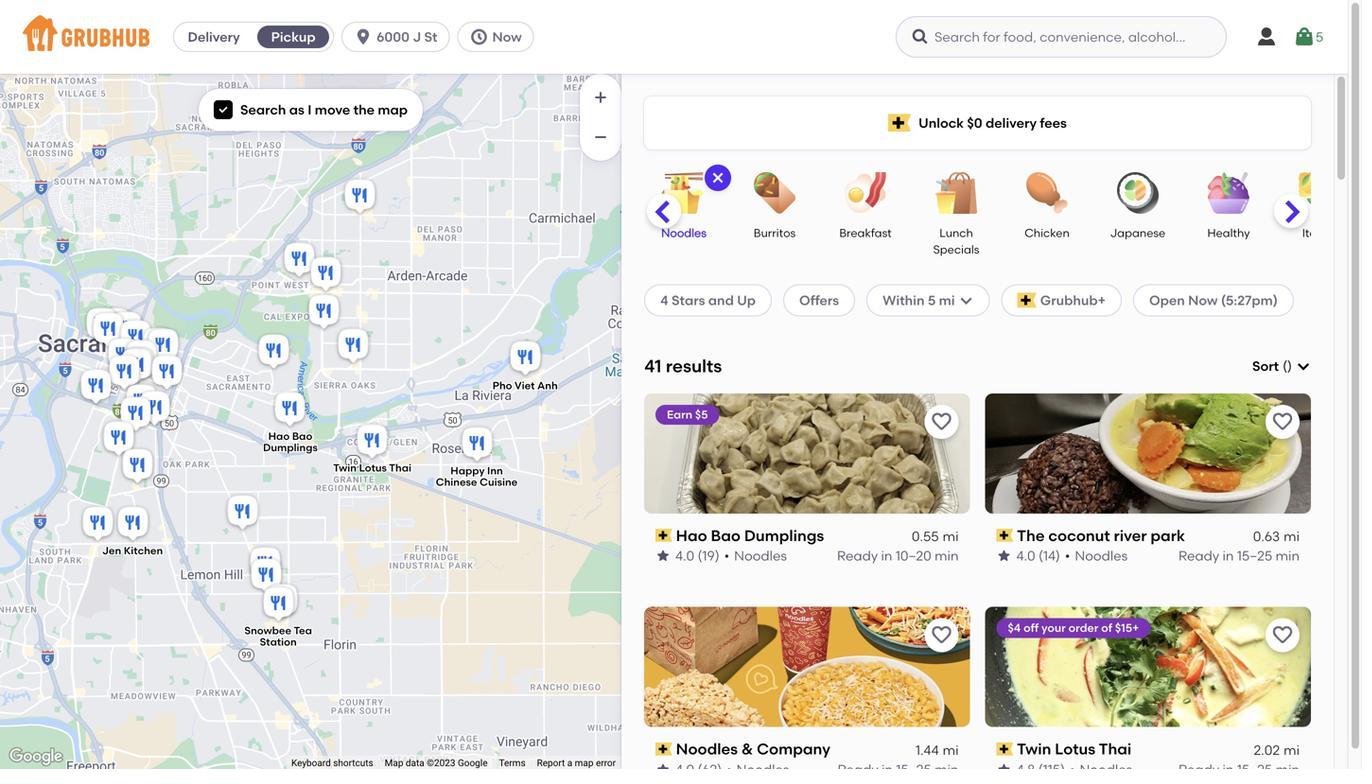 Task type: describe. For each thing, give the bounding box(es) containing it.
pickup
[[271, 29, 316, 45]]

ready for the coconut river park
[[1179, 548, 1220, 564]]

0.55 mi
[[912, 529, 959, 545]]

noodles & company image
[[334, 326, 372, 368]]

5 button
[[1293, 20, 1324, 54]]

$4 off your order of $15+
[[1008, 621, 1140, 635]]

hao bao dumplings logo image
[[644, 393, 970, 514]]

mi for twin lotus thai
[[1284, 742, 1300, 758]]

)
[[1288, 358, 1293, 374]]

41 results
[[644, 356, 722, 377]]

pho viet anh
[[493, 379, 558, 392]]

Search for food, convenience, alcohol... search field
[[896, 16, 1227, 58]]

$0
[[967, 115, 983, 131]]

jen kitchen image
[[114, 504, 152, 546]]

off
[[1024, 621, 1039, 635]]

inn
[[487, 465, 503, 477]]

mi right within at the right top
[[939, 292, 955, 308]]

happy inn chinese cuisine image
[[458, 424, 496, 466]]

2.02
[[1254, 742, 1280, 758]]

unlock $0 delivery fees
[[919, 115, 1067, 131]]

snowbee
[[245, 625, 291, 637]]

ready in 10–20 min
[[837, 548, 959, 564]]

the
[[354, 102, 375, 118]]

chicken
[[1025, 226, 1070, 240]]

star icon image for the coconut river park
[[997, 548, 1012, 564]]

noodles to thai for image
[[117, 394, 155, 436]]

offers
[[800, 292, 839, 308]]

pho saigon image
[[224, 493, 262, 534]]

jen
[[102, 544, 121, 557]]

subscription pass image for hao bao dumplings
[[656, 529, 672, 542]]

hao for hao bao dumplings twin lotus thai
[[268, 430, 290, 443]]

(
[[1283, 358, 1288, 374]]

thai terrace image
[[307, 254, 345, 296]]

mi for hao bao dumplings
[[943, 529, 959, 545]]

the coconut fulton image
[[341, 176, 379, 218]]

main navigation navigation
[[0, 0, 1348, 74]]

grubhub plus flag logo image for unlock $0 delivery fees
[[889, 114, 911, 132]]

now button
[[457, 22, 542, 52]]

4 stars and up
[[660, 292, 756, 308]]

specials
[[934, 243, 980, 256]]

1 vertical spatial twin
[[1017, 740, 1052, 759]]

5 inside button
[[1316, 29, 1324, 45]]

hao bao dumplings twin lotus thai
[[263, 430, 412, 475]]

4.0 for the coconut river park
[[1017, 548, 1036, 564]]

map
[[385, 758, 404, 769]]

thai inside hao bao dumplings twin lotus thai
[[389, 462, 412, 475]]

earn
[[667, 408, 693, 421]]

svg image for 6000 j st
[[354, 27, 373, 46]]

hao for hao bao dumplings
[[676, 526, 707, 545]]

pickup button
[[254, 22, 333, 52]]

4.0 (14)
[[1017, 548, 1061, 564]]

subscription pass image for the coconut river park
[[997, 529, 1014, 542]]

1.44
[[916, 742, 939, 758]]

open now (5:27pm)
[[1150, 292, 1278, 308]]

as
[[289, 102, 305, 118]]

&
[[742, 740, 753, 759]]

delivery button
[[174, 22, 254, 52]]

search as i move the map
[[240, 102, 408, 118]]

1 vertical spatial map
[[575, 758, 594, 769]]

dumplings for hao bao dumplings
[[745, 526, 824, 545]]

sort ( )
[[1253, 358, 1293, 374]]

noodles & company
[[676, 740, 831, 759]]

ready in 15–25 min
[[1179, 548, 1300, 564]]

within
[[883, 292, 925, 308]]

blue house korean bbq image
[[305, 292, 343, 334]]

kitchen
[[124, 544, 163, 557]]

• for bao
[[724, 548, 730, 564]]

ju hachi image
[[106, 352, 143, 394]]

keyboard
[[291, 758, 331, 769]]

chicken image
[[1014, 172, 1081, 214]]

golden dragon chinese restaurant image
[[136, 388, 174, 430]]

cuisine
[[480, 476, 518, 489]]

twin lotus thai logo image
[[986, 607, 1311, 727]]

jen kitchen
[[102, 544, 163, 557]]

anh
[[537, 379, 558, 392]]

and
[[709, 292, 734, 308]]

hidden dumpling house image
[[148, 352, 186, 394]]

proceed to checkout
[[1119, 701, 1256, 717]]

4.0 (19)
[[676, 548, 720, 564]]

bao for hao bao dumplings
[[711, 526, 741, 545]]

vegan deadly sins image
[[107, 309, 145, 351]]

red beret image
[[117, 317, 155, 359]]

thai canteen image
[[105, 335, 142, 377]]

the
[[1017, 526, 1045, 545]]

noodles & company  logo image
[[644, 607, 970, 727]]

earn $5
[[667, 408, 708, 421]]

move
[[315, 102, 350, 118]]

save this restaurant image for hao bao dumplings
[[931, 410, 953, 433]]

dumpling house image
[[140, 325, 177, 367]]

star icon image for hao bao dumplings
[[656, 548, 671, 564]]

shortcuts
[[333, 758, 373, 769]]

noodles down the coconut river park
[[1075, 548, 1128, 564]]

brother's thai image
[[118, 346, 156, 387]]

1 horizontal spatial lotus
[[1055, 740, 1096, 759]]

bangkok @12 thai restaurant image
[[96, 305, 134, 347]]

twin lotus thai image
[[353, 422, 391, 463]]

ming dynasty image
[[77, 367, 115, 408]]

boba pho u image
[[100, 419, 138, 460]]

$5
[[695, 408, 708, 421]]

pho sacto image
[[247, 556, 285, 598]]

in for hao bao dumplings
[[881, 548, 893, 564]]

proceed
[[1119, 701, 1174, 717]]

dumplings for hao bao dumplings twin lotus thai
[[263, 441, 318, 454]]

(19)
[[698, 548, 720, 564]]

0.63
[[1254, 529, 1280, 545]]

map data ©2023 google
[[385, 758, 488, 769]]

0.63 mi
[[1254, 529, 1300, 545]]

$15+
[[1115, 621, 1140, 635]]

stars
[[672, 292, 705, 308]]

map region
[[0, 0, 670, 769]]

j
[[413, 29, 421, 45]]

star icon image for noodles & company
[[656, 762, 671, 769]]

4.0 for hao bao dumplings
[[676, 548, 695, 564]]

search
[[240, 102, 286, 118]]

of
[[1102, 621, 1113, 635]]

bao for hao bao dumplings twin lotus thai
[[292, 430, 313, 443]]

burritos
[[754, 226, 796, 240]]

happy
[[451, 465, 485, 477]]

unlock
[[919, 115, 964, 131]]



Task type: vqa. For each thing, say whether or not it's contained in the screenshot.
Save this restaurant button
yes



Task type: locate. For each thing, give the bounding box(es) containing it.
lunch specials image
[[924, 172, 990, 214]]

0 vertical spatial bao
[[292, 430, 313, 443]]

1 vertical spatial hao
[[676, 526, 707, 545]]

svg image inside main navigation "navigation"
[[911, 27, 930, 46]]

svg image
[[1256, 26, 1278, 48], [1293, 26, 1316, 48], [354, 27, 373, 46], [470, 27, 489, 46], [218, 104, 229, 116], [711, 170, 726, 185]]

• right (14)
[[1065, 548, 1071, 564]]

min for hao bao dumplings
[[935, 548, 959, 564]]

1 horizontal spatial in
[[1223, 548, 1234, 564]]

lotus inside hao bao dumplings twin lotus thai
[[359, 462, 387, 475]]

report a map error link
[[537, 758, 616, 769]]

lunch
[[940, 226, 973, 240]]

2 vertical spatial svg image
[[1296, 359, 1311, 374]]

banh cuon tay ho restaurant image
[[264, 581, 301, 623]]

0 vertical spatial now
[[492, 29, 522, 45]]

1 4.0 from the left
[[676, 548, 695, 564]]

0 horizontal spatial thai
[[389, 462, 412, 475]]

tea cup cafe image
[[120, 345, 158, 387]]

subscription pass image
[[997, 529, 1014, 542], [997, 743, 1014, 756]]

6000
[[377, 29, 410, 45]]

save this restaurant image for twin lotus thai
[[1272, 624, 1294, 647]]

1 ready from the left
[[837, 548, 878, 564]]

0 vertical spatial thai
[[389, 462, 412, 475]]

mi
[[939, 292, 955, 308], [943, 529, 959, 545], [1284, 529, 1300, 545], [943, 742, 959, 758], [1284, 742, 1300, 758]]

1 horizontal spatial svg image
[[959, 293, 974, 308]]

hao bao dumplings (k street store) image
[[89, 310, 127, 352]]

fees
[[1040, 115, 1067, 131]]

noodles
[[662, 226, 707, 240], [734, 548, 787, 564], [1075, 548, 1128, 564], [676, 740, 738, 759]]

hao bao dumplings image
[[271, 389, 309, 431]]

station
[[260, 636, 297, 649]]

star icon image
[[656, 548, 671, 564], [997, 548, 1012, 564], [656, 762, 671, 769], [997, 762, 1012, 769]]

open
[[1150, 292, 1185, 308]]

1 subscription pass image from the top
[[997, 529, 1014, 542]]

pho viet anh image
[[507, 338, 545, 380]]

1 vertical spatial grubhub plus flag logo image
[[1018, 293, 1037, 308]]

teriyaki grill image
[[281, 240, 318, 282]]

1 vertical spatial lotus
[[1055, 740, 1096, 759]]

1 • from the left
[[724, 548, 730, 564]]

map right the a
[[575, 758, 594, 769]]

1 vertical spatial svg image
[[959, 293, 974, 308]]

ready for hao bao dumplings
[[837, 548, 878, 564]]

subscription pass image left hao bao dumplings
[[656, 529, 672, 542]]

2 horizontal spatial svg image
[[1296, 359, 1311, 374]]

2 • from the left
[[1065, 548, 1071, 564]]

map right the
[[378, 102, 408, 118]]

0 horizontal spatial ready
[[837, 548, 878, 564]]

1 vertical spatial subscription pass image
[[997, 743, 1014, 756]]

the coconut river park image
[[255, 332, 293, 373]]

mi right 1.44
[[943, 742, 959, 758]]

st
[[424, 29, 438, 45]]

coconut
[[1049, 526, 1111, 545]]

hao inside hao bao dumplings twin lotus thai
[[268, 430, 290, 443]]

hao down 'the coconut river park' icon
[[268, 430, 290, 443]]

save this restaurant button
[[925, 405, 959, 439], [1266, 405, 1300, 439], [925, 619, 959, 653], [1266, 619, 1300, 653]]

svg image for search as i move the map
[[218, 104, 229, 116]]

min for the coconut river park
[[1276, 548, 1300, 564]]

grubhub+
[[1041, 292, 1106, 308]]

i
[[308, 102, 312, 118]]

healthy image
[[1196, 172, 1262, 214]]

1 vertical spatial subscription pass image
[[656, 743, 672, 756]]

mi for noodles & company
[[943, 742, 959, 758]]

41
[[644, 356, 662, 377]]

grubhub plus flag logo image
[[889, 114, 911, 132], [1018, 293, 1037, 308]]

report
[[537, 758, 565, 769]]

0 vertical spatial grubhub plus flag logo image
[[889, 114, 911, 132]]

6000 j st button
[[342, 22, 457, 52]]

1 horizontal spatial 5
[[1316, 29, 1324, 45]]

0 horizontal spatial in
[[881, 548, 893, 564]]

subscription pass image right 1.44 mi
[[997, 743, 1014, 756]]

• noodles down hao bao dumplings
[[724, 548, 787, 564]]

2 4.0 from the left
[[1017, 548, 1036, 564]]

breakfast image
[[833, 172, 899, 214]]

1 horizontal spatial ready
[[1179, 548, 1220, 564]]

0 vertical spatial dumplings
[[263, 441, 318, 454]]

1 in from the left
[[881, 548, 893, 564]]

4.0
[[676, 548, 695, 564], [1017, 548, 1036, 564]]

up
[[737, 292, 756, 308]]

bao up the (19)
[[711, 526, 741, 545]]

1 horizontal spatial 4.0
[[1017, 548, 1036, 564]]

now inside button
[[492, 29, 522, 45]]

0 vertical spatial hao
[[268, 430, 290, 443]]

terms
[[499, 758, 526, 769]]

plus icon image
[[591, 88, 610, 107]]

(14)
[[1039, 548, 1061, 564]]

snowbee tea station image
[[260, 584, 298, 626]]

ready down park
[[1179, 548, 1220, 564]]

twin inside hao bao dumplings twin lotus thai
[[333, 462, 357, 475]]

noodles down noodles image
[[662, 226, 707, 240]]

min down 0.63 mi
[[1276, 548, 1300, 564]]

svg image inside the 5 button
[[1293, 26, 1316, 48]]

tasty dumpling image
[[119, 446, 157, 488]]

dumplings down hao bao dumplings logo
[[745, 526, 824, 545]]

subscription pass image left &
[[656, 743, 672, 756]]

0 vertical spatial subscription pass image
[[656, 529, 672, 542]]

error
[[596, 758, 616, 769]]

mi right 0.63
[[1284, 529, 1300, 545]]

subscription pass image left the
[[997, 529, 1014, 542]]

hao
[[268, 430, 290, 443], [676, 526, 707, 545]]

0 horizontal spatial dumplings
[[263, 441, 318, 454]]

japanese
[[1111, 226, 1166, 240]]

takumi izakaya bar image
[[83, 305, 121, 347]]

grubhub plus flag logo image for grubhub+
[[1018, 293, 1037, 308]]

• noodles down the coconut river park
[[1065, 548, 1128, 564]]

0 vertical spatial 5
[[1316, 29, 1324, 45]]

in left 15–25
[[1223, 548, 1234, 564]]

1 vertical spatial bao
[[711, 526, 741, 545]]

google
[[458, 758, 488, 769]]

svg image up unlock
[[911, 27, 930, 46]]

2 subscription pass image from the top
[[997, 743, 1014, 756]]

drunken noodle image
[[144, 326, 182, 368]]

thai down proceed
[[1099, 740, 1132, 759]]

star icon image for twin lotus thai
[[997, 762, 1012, 769]]

t kee seafood restaurant image
[[79, 504, 117, 546]]

checkout
[[1193, 701, 1256, 717]]

10–20
[[896, 548, 932, 564]]

now right open
[[1189, 292, 1218, 308]]

svg image for now
[[470, 27, 489, 46]]

svg image inside now button
[[470, 27, 489, 46]]

in left 10–20
[[881, 548, 893, 564]]

0 horizontal spatial min
[[935, 548, 959, 564]]

1 horizontal spatial min
[[1276, 548, 1300, 564]]

0 vertical spatial map
[[378, 102, 408, 118]]

1 min from the left
[[935, 548, 959, 564]]

river
[[1114, 526, 1147, 545]]

0 horizontal spatial map
[[378, 102, 408, 118]]

terms link
[[499, 758, 526, 769]]

pho
[[493, 379, 512, 392]]

none field containing sort
[[1253, 357, 1311, 376]]

svg image right )
[[1296, 359, 1311, 374]]

1 vertical spatial thai
[[1099, 740, 1132, 759]]

bao left twin lotus thai image
[[292, 430, 313, 443]]

1 • noodles from the left
[[724, 548, 787, 564]]

0.55
[[912, 529, 939, 545]]

twin
[[333, 462, 357, 475], [1017, 740, 1052, 759]]

noodles left &
[[676, 740, 738, 759]]

delivery
[[188, 29, 240, 45]]

lotus
[[359, 462, 387, 475], [1055, 740, 1096, 759]]

keyboard shortcuts
[[291, 758, 373, 769]]

0 horizontal spatial now
[[492, 29, 522, 45]]

noodles down hao bao dumplings
[[734, 548, 787, 564]]

save this restaurant image
[[931, 624, 953, 647]]

tea
[[294, 625, 312, 637]]

2 min from the left
[[1276, 548, 1300, 564]]

1 horizontal spatial grubhub plus flag logo image
[[1018, 293, 1037, 308]]

• noodles for bao
[[724, 548, 787, 564]]

0 vertical spatial svg image
[[911, 27, 930, 46]]

mi right 2.02
[[1284, 742, 1300, 758]]

(5:27pm)
[[1221, 292, 1278, 308]]

1 horizontal spatial dumplings
[[745, 526, 824, 545]]

grubhub plus flag logo image left unlock
[[889, 114, 911, 132]]

minus icon image
[[591, 128, 610, 147]]

• noodles
[[724, 548, 787, 564], [1065, 548, 1128, 564]]

2 subscription pass image from the top
[[656, 743, 672, 756]]

italian
[[1303, 226, 1337, 240]]

0 horizontal spatial bao
[[292, 430, 313, 443]]

order
[[1069, 621, 1099, 635]]

1 horizontal spatial twin
[[1017, 740, 1052, 759]]

0 horizontal spatial svg image
[[911, 27, 930, 46]]

viet
[[515, 379, 535, 392]]

sort
[[1253, 358, 1279, 374]]

0 vertical spatial lotus
[[359, 462, 387, 475]]

0 horizontal spatial twin
[[333, 462, 357, 475]]

bao inside hao bao dumplings twin lotus thai
[[292, 430, 313, 443]]

2 ready from the left
[[1179, 548, 1220, 564]]

save this restaurant image
[[931, 410, 953, 433], [1272, 410, 1294, 433], [1272, 624, 1294, 647]]

4.0 down the
[[1017, 548, 1036, 564]]

happy inn chinese cuisine
[[436, 465, 518, 489]]

• noodles for coconut
[[1065, 548, 1128, 564]]

healthy
[[1208, 226, 1250, 240]]

0 horizontal spatial hao
[[268, 430, 290, 443]]

dumplings down hao bao dumplings icon
[[263, 441, 318, 454]]

0 horizontal spatial grubhub plus flag logo image
[[889, 114, 911, 132]]

ready left 10–20
[[837, 548, 878, 564]]

subscription pass image for twin lotus thai
[[997, 743, 1014, 756]]

0 vertical spatial subscription pass image
[[997, 529, 1014, 542]]

1 horizontal spatial bao
[[711, 526, 741, 545]]

the coconut river park logo image
[[986, 393, 1311, 514]]

mi for the coconut river park
[[1284, 529, 1300, 545]]

the coconut river park
[[1017, 526, 1186, 545]]

i love teriyaki midtown image
[[123, 337, 160, 379]]

japanese image
[[1105, 172, 1171, 214]]

1 vertical spatial now
[[1189, 292, 1218, 308]]

now right st
[[492, 29, 522, 45]]

mi right 0.55
[[943, 529, 959, 545]]

• right the (19)
[[724, 548, 730, 564]]

svg image right within 5 mi
[[959, 293, 974, 308]]

2 • noodles from the left
[[1065, 548, 1128, 564]]

hao up 4.0 (19)
[[676, 526, 707, 545]]

4
[[660, 292, 669, 308]]

report a map error
[[537, 758, 616, 769]]

svg image inside 6000 j st button
[[354, 27, 373, 46]]

6000 j st
[[377, 29, 438, 45]]

1 vertical spatial 5
[[928, 292, 936, 308]]

1.44 mi
[[916, 742, 959, 758]]

data
[[406, 758, 425, 769]]

grubhub plus flag logo image left grubhub+
[[1018, 293, 1037, 308]]

1 horizontal spatial hao
[[676, 526, 707, 545]]

svg image
[[911, 27, 930, 46], [959, 293, 974, 308], [1296, 359, 1311, 374]]

thai left happy
[[389, 462, 412, 475]]

burritos image
[[742, 172, 808, 214]]

0 horizontal spatial •
[[724, 548, 730, 564]]

1 horizontal spatial • noodles
[[1065, 548, 1128, 564]]

delivery
[[986, 115, 1037, 131]]

0 horizontal spatial • noodles
[[724, 548, 787, 564]]

keyboard shortcuts button
[[291, 757, 373, 769]]

to
[[1177, 701, 1190, 717]]

my tho vietnamese cuisine image
[[246, 545, 284, 586]]

$4
[[1008, 621, 1021, 635]]

1 horizontal spatial thai
[[1099, 740, 1132, 759]]

4.0 left the (19)
[[676, 548, 695, 564]]

a
[[567, 758, 573, 769]]

google image
[[5, 745, 67, 769]]

None field
[[1253, 357, 1311, 376]]

noodles image
[[651, 172, 717, 214]]

dumplings
[[263, 441, 318, 454], [745, 526, 824, 545]]

bao
[[292, 430, 313, 443], [711, 526, 741, 545]]

twin lotus thai
[[1017, 740, 1132, 759]]

1 horizontal spatial map
[[575, 758, 594, 769]]

subscription pass image for noodles & company
[[656, 743, 672, 756]]

1 horizontal spatial now
[[1189, 292, 1218, 308]]

results
[[666, 356, 722, 377]]

hao bao dumplings
[[676, 526, 824, 545]]

©2023
[[427, 758, 456, 769]]

min
[[935, 548, 959, 564], [1276, 548, 1300, 564]]

0 horizontal spatial lotus
[[359, 462, 387, 475]]

0 vertical spatial twin
[[333, 462, 357, 475]]

company
[[757, 740, 831, 759]]

svg image for 5
[[1293, 26, 1316, 48]]

• for coconut
[[1065, 548, 1071, 564]]

1 subscription pass image from the top
[[656, 529, 672, 542]]

park
[[1151, 526, 1186, 545]]

5
[[1316, 29, 1324, 45], [928, 292, 936, 308]]

min down 0.55 mi
[[935, 548, 959, 564]]

dumplings inside hao bao dumplings twin lotus thai
[[263, 441, 318, 454]]

2.02 mi
[[1254, 742, 1300, 758]]

viet ha noodles & grill image
[[123, 382, 160, 423]]

chinese
[[436, 476, 477, 489]]

0 horizontal spatial 4.0
[[676, 548, 695, 564]]

subscription pass image
[[656, 529, 672, 542], [656, 743, 672, 756]]

1 horizontal spatial •
[[1065, 548, 1071, 564]]

0 horizontal spatial 5
[[928, 292, 936, 308]]

snowbee tea station
[[245, 625, 312, 649]]

1 vertical spatial dumplings
[[745, 526, 824, 545]]

in for the coconut river park
[[1223, 548, 1234, 564]]

2 in from the left
[[1223, 548, 1234, 564]]

thai
[[389, 462, 412, 475], [1099, 740, 1132, 759]]



